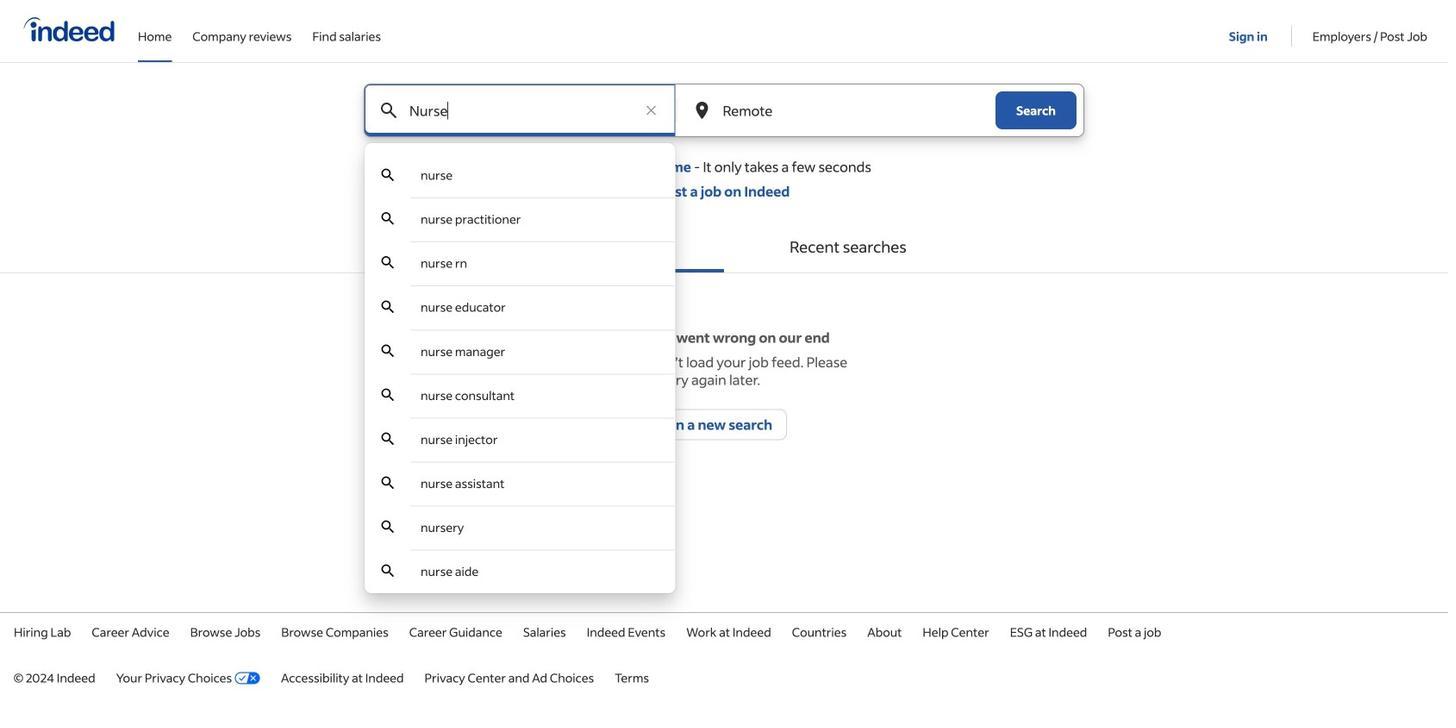 Task type: describe. For each thing, give the bounding box(es) containing it.
search: Job title, keywords, or company text field
[[406, 85, 634, 136]]

Edit location text field
[[720, 85, 962, 136]]



Task type: vqa. For each thing, say whether or not it's contained in the screenshot.
search box
yes



Task type: locate. For each thing, give the bounding box(es) containing it.
None search field
[[350, 84, 1099, 593]]

main content
[[0, 84, 1449, 593]]

search suggestions list box
[[365, 154, 676, 593]]

clear what input image
[[643, 102, 660, 119]]

tab list
[[0, 221, 1449, 273]]



